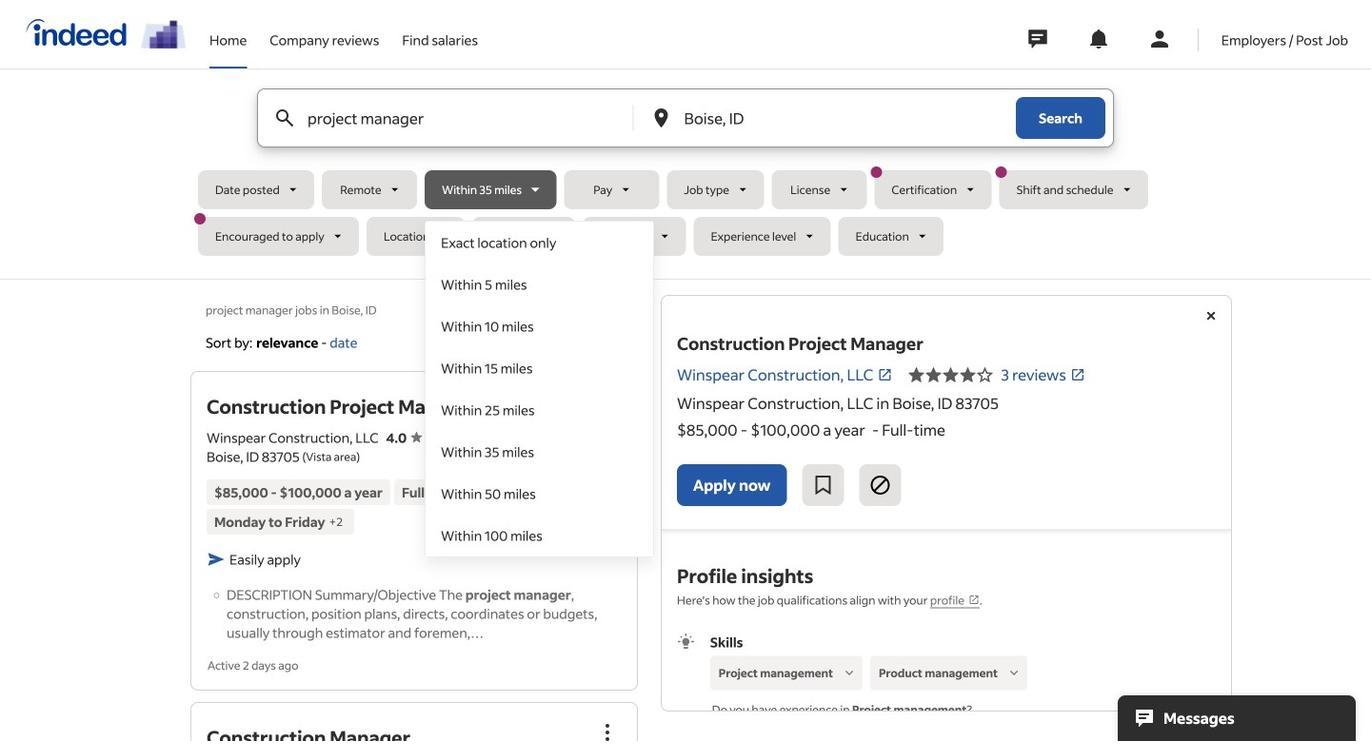 Task type: locate. For each thing, give the bounding box(es) containing it.
2 missing qualification image from the left
[[1005, 665, 1023, 682]]

2 menu item from the top
[[426, 264, 653, 306]]

winspear construction, llc (opens in a new tab) image
[[877, 367, 893, 383]]

Edit location text field
[[680, 90, 978, 147]]

4 menu item from the top
[[426, 348, 653, 389]]

missing qualification image
[[841, 665, 858, 682], [1005, 665, 1023, 682]]

notifications unread count 0 image
[[1087, 28, 1110, 50]]

1 horizontal spatial missing qualification image
[[1005, 665, 1023, 682]]

1 missing qualification image from the left
[[841, 665, 858, 682]]

search: Job title, keywords, or company text field
[[304, 90, 601, 147]]

save this job image
[[812, 474, 835, 497]]

job actions for construction manager is collapsed image
[[596, 722, 619, 742]]

4.0 out of five stars rating image
[[386, 429, 422, 446]]

0 horizontal spatial missing qualification image
[[841, 665, 858, 682]]

menu item
[[426, 222, 653, 264], [426, 264, 653, 306], [426, 306, 653, 348], [426, 348, 653, 389], [426, 389, 653, 431], [426, 431, 653, 473], [426, 473, 653, 515], [426, 515, 653, 557]]

close job details image
[[1200, 305, 1223, 328]]

at indeed, we're committed to increasing representation of women at all levels of indeed's global workforce to at least 50% by 2030 image
[[141, 20, 187, 48]]

account image
[[1148, 28, 1171, 50]]

profile (opens in a new window) image
[[968, 595, 980, 606]]

menu
[[425, 221, 654, 558]]

None search field
[[194, 89, 1173, 558]]

8 menu item from the top
[[426, 515, 653, 557]]

1 menu item from the top
[[426, 222, 653, 264]]



Task type: vqa. For each thing, say whether or not it's contained in the screenshot.
'4.0 out of five stars rating' icon
yes



Task type: describe. For each thing, give the bounding box(es) containing it.
7 menu item from the top
[[426, 473, 653, 515]]

messages unread count 0 image
[[1025, 20, 1050, 58]]

5 menu item from the top
[[426, 389, 653, 431]]

skills group
[[677, 633, 1216, 742]]

not interested image
[[869, 474, 892, 497]]

4 out of 5 stars. link to 3 reviews company ratings (opens in a new tab) image
[[1070, 367, 1085, 383]]

4 out of 5 stars image
[[908, 364, 993, 387]]

3 menu item from the top
[[426, 306, 653, 348]]

6 menu item from the top
[[426, 431, 653, 473]]



